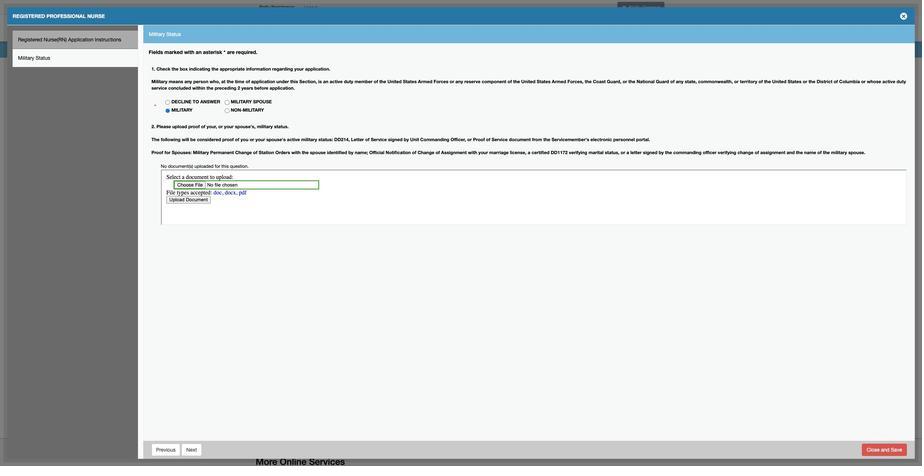 Task type: locate. For each thing, give the bounding box(es) containing it.
illinois department of financial and professional regulation image
[[256, 16, 420, 39]]

chevron down image
[[651, 152, 659, 159], [651, 164, 659, 171]]

None radio
[[165, 100, 170, 105], [165, 109, 170, 113], [165, 100, 170, 105], [165, 109, 170, 113]]

2 chevron down image from the top
[[651, 164, 659, 171]]

0 vertical spatial chevron down image
[[651, 152, 659, 159]]

None button
[[152, 444, 180, 456], [182, 444, 202, 456], [863, 444, 907, 456], [152, 444, 180, 456], [182, 444, 202, 456], [863, 444, 907, 456]]

None radio
[[225, 100, 230, 105], [225, 109, 230, 113], [225, 100, 230, 105], [225, 109, 230, 113]]

shopping cart image
[[622, 5, 626, 9]]

1 vertical spatial chevron down image
[[651, 164, 659, 171]]



Task type: vqa. For each thing, say whether or not it's contained in the screenshot.
chevron down icon
yes



Task type: describe. For each thing, give the bounding box(es) containing it.
1 chevron down image from the top
[[651, 152, 659, 159]]

close window image
[[898, 10, 910, 22]]

chevron up image
[[651, 223, 659, 231]]



